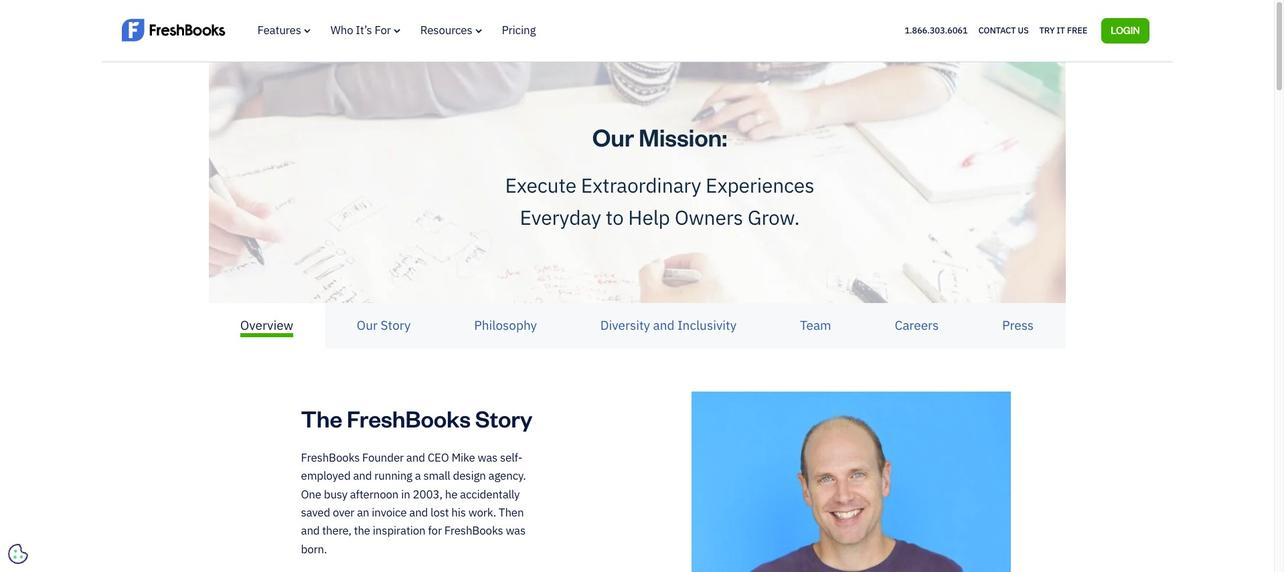 Task type: describe. For each thing, give the bounding box(es) containing it.
login
[[1112, 24, 1141, 36]]

mission:
[[639, 121, 728, 152]]

philosophy
[[474, 318, 537, 334]]

try
[[1040, 25, 1055, 36]]

overview link
[[209, 306, 325, 347]]

founder
[[362, 451, 404, 466]]

the freshbooks story
[[301, 404, 533, 433]]

in
[[401, 487, 410, 502]]

execute
[[505, 172, 577, 198]]

0 vertical spatial freshbooks
[[347, 404, 471, 433]]

and down 2003,
[[409, 506, 428, 520]]

try it free
[[1040, 25, 1088, 36]]

inclusivity
[[678, 318, 737, 334]]

and right diversity
[[654, 318, 675, 334]]

pricing link
[[502, 23, 536, 38]]

an
[[357, 506, 369, 520]]

us
[[1018, 25, 1029, 36]]

everyday
[[520, 204, 601, 230]]

invoice
[[372, 506, 407, 520]]

1.866.303.6061 link
[[905, 25, 968, 36]]

who it's for
[[331, 23, 391, 38]]

over
[[333, 506, 355, 520]]

1.866.303.6061
[[905, 25, 968, 36]]

his
[[452, 506, 466, 520]]

the
[[354, 524, 370, 539]]

0 vertical spatial was
[[478, 451, 498, 466]]

our mission:
[[593, 121, 728, 152]]

1 vertical spatial freshbooks
[[301, 451, 360, 466]]

and up afternoon
[[353, 469, 372, 484]]

features
[[258, 23, 301, 38]]

saved
[[301, 506, 330, 520]]

a
[[415, 469, 421, 484]]

and up a in the bottom left of the page
[[407, 451, 425, 466]]

resources
[[421, 23, 473, 38]]

login link
[[1102, 18, 1150, 43]]

busy
[[324, 487, 348, 502]]

extraordinary
[[581, 172, 702, 198]]

for
[[375, 23, 391, 38]]

running
[[375, 469, 413, 484]]

it
[[1057, 25, 1066, 36]]

1 vertical spatial story
[[475, 404, 533, 433]]

afternoon
[[350, 487, 399, 502]]

small
[[424, 469, 451, 484]]

careers
[[895, 318, 939, 334]]

mike
[[452, 451, 475, 466]]

he
[[445, 487, 458, 502]]

and up born.
[[301, 524, 320, 539]]

help
[[629, 204, 670, 230]]

inspiration
[[373, 524, 426, 539]]

employed
[[301, 469, 351, 484]]

lost
[[431, 506, 449, 520]]

design
[[453, 469, 486, 484]]

born.
[[301, 542, 327, 557]]



Task type: locate. For each thing, give the bounding box(es) containing it.
contact us
[[979, 25, 1029, 36]]

freshbooks down work.
[[445, 524, 503, 539]]

one
[[301, 487, 322, 502]]

0 horizontal spatial story
[[381, 318, 411, 334]]

team
[[800, 318, 832, 334]]

accidentally
[[460, 487, 520, 502]]

resources link
[[421, 23, 482, 38]]

freshbooks logo image
[[122, 17, 225, 43]]

story
[[381, 318, 411, 334], [475, 404, 533, 433]]

was down then at the bottom of page
[[506, 524, 526, 539]]

freshbooks up founder
[[347, 404, 471, 433]]

experiences
[[706, 172, 815, 198]]

and
[[654, 318, 675, 334], [407, 451, 425, 466], [353, 469, 372, 484], [409, 506, 428, 520], [301, 524, 320, 539]]

was left self-
[[478, 451, 498, 466]]

execute extraordinary experiences everyday to help owners grow.
[[505, 172, 815, 230]]

1 vertical spatial our
[[357, 318, 378, 334]]

philosophy link
[[443, 306, 569, 347]]

grow.
[[748, 204, 800, 230]]

who
[[331, 23, 353, 38]]

overview
[[240, 318, 294, 334]]

0 horizontal spatial was
[[478, 451, 498, 466]]

1 vertical spatial was
[[506, 524, 526, 539]]

diversity and inclusivity
[[601, 318, 737, 334]]

contact us link
[[979, 22, 1029, 39]]

free
[[1068, 25, 1088, 36]]

0 vertical spatial story
[[381, 318, 411, 334]]

diversity and inclusivity link
[[569, 306, 769, 347]]

our story
[[357, 318, 411, 334]]

cookie preferences image
[[8, 545, 28, 565]]

2003,
[[413, 487, 443, 502]]

self-
[[500, 451, 523, 466]]

cookie consent banner dialog
[[10, 408, 211, 563]]

the
[[301, 404, 343, 433]]

careers link
[[864, 306, 971, 347]]

1 horizontal spatial was
[[506, 524, 526, 539]]

freshbooks founder & ceo image
[[692, 392, 1012, 573]]

diversity
[[601, 318, 651, 334]]

who it's for link
[[331, 23, 400, 38]]

freshbooks
[[347, 404, 471, 433], [301, 451, 360, 466], [445, 524, 503, 539]]

1 horizontal spatial story
[[475, 404, 533, 433]]

team link
[[769, 306, 864, 347]]

our for our story
[[357, 318, 378, 334]]

agency.
[[489, 469, 526, 484]]

was
[[478, 451, 498, 466], [506, 524, 526, 539]]

try it free link
[[1040, 22, 1088, 39]]

freshbooks founder and ceo mike was self- employed and running a small design agency. one busy afternoon in 2003, he accidentally saved over an invoice and lost his work. then and there, the inspiration for freshbooks was born.
[[301, 451, 526, 557]]

features link
[[258, 23, 311, 38]]

ceo
[[428, 451, 449, 466]]

1 horizontal spatial our
[[593, 121, 634, 152]]

our for our mission:
[[593, 121, 634, 152]]

0 vertical spatial our
[[593, 121, 634, 152]]

press link
[[971, 306, 1066, 347]]

there,
[[322, 524, 352, 539]]

2 vertical spatial freshbooks
[[445, 524, 503, 539]]

work.
[[469, 506, 496, 520]]

to
[[606, 204, 624, 230]]

freshbooks up employed
[[301, 451, 360, 466]]

our
[[593, 121, 634, 152], [357, 318, 378, 334]]

contact
[[979, 25, 1017, 36]]

our story link
[[325, 306, 443, 347]]

owners
[[675, 204, 744, 230]]

press
[[1003, 318, 1034, 334]]

pricing
[[502, 23, 536, 38]]

then
[[499, 506, 524, 520]]

0 horizontal spatial our
[[357, 318, 378, 334]]

for
[[428, 524, 442, 539]]

it's
[[356, 23, 372, 38]]



Task type: vqa. For each thing, say whether or not it's contained in the screenshot.
the rightmost Buy
no



